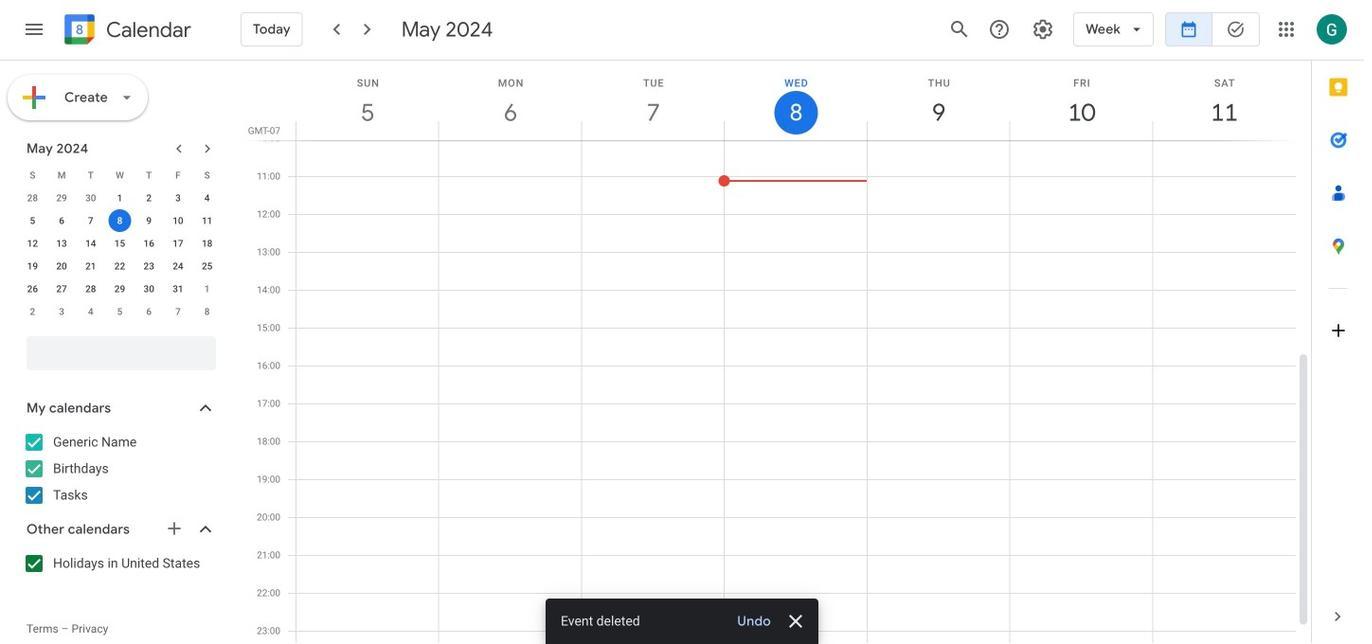 Task type: vqa. For each thing, say whether or not it's contained in the screenshot.
3rd Add from the top
no



Task type: describe. For each thing, give the bounding box(es) containing it.
5 element
[[21, 209, 44, 232]]

4 column header from the left
[[724, 61, 868, 140]]

april 30 element
[[79, 187, 102, 209]]

1 column header from the left
[[296, 61, 439, 140]]

14 element
[[79, 232, 102, 255]]

6 column header from the left
[[1009, 61, 1153, 140]]

3 column header from the left
[[581, 61, 725, 140]]

june 8 element
[[196, 300, 218, 323]]

19 element
[[21, 255, 44, 278]]

wednesday, may 8, today element
[[725, 61, 868, 140]]

1 row from the top
[[18, 164, 222, 187]]

5 column header from the left
[[867, 61, 1010, 140]]

26 element
[[21, 278, 44, 300]]

6 row from the top
[[18, 278, 222, 300]]

calendar element
[[61, 10, 191, 52]]

7 column header from the left
[[1152, 61, 1296, 140]]

june 2 element
[[21, 300, 44, 323]]

11 element
[[196, 209, 218, 232]]

21 element
[[79, 255, 102, 278]]

add other calendars image
[[165, 519, 184, 538]]

june 6 element
[[138, 300, 160, 323]]

april 29 element
[[50, 187, 73, 209]]

20 element
[[50, 255, 73, 278]]

thursday, may 9 element
[[868, 61, 1010, 140]]

31 element
[[167, 278, 189, 300]]

30 element
[[138, 278, 160, 300]]

12 element
[[21, 232, 44, 255]]

april 28 element
[[21, 187, 44, 209]]

4 element
[[196, 187, 218, 209]]

june 5 element
[[108, 300, 131, 323]]

Search for people text field
[[38, 336, 205, 370]]



Task type: locate. For each thing, give the bounding box(es) containing it.
25 element
[[196, 255, 218, 278]]

friday, may 10 element
[[1010, 61, 1153, 140]]

7 element
[[79, 209, 102, 232]]

7 row from the top
[[18, 300, 222, 323]]

column header
[[296, 61, 439, 140], [438, 61, 582, 140], [581, 61, 725, 140], [724, 61, 868, 140], [867, 61, 1010, 140], [1009, 61, 1153, 140], [1152, 61, 1296, 140]]

tuesday, may 7 element
[[582, 61, 725, 140]]

10 element
[[167, 209, 189, 232]]

8, today element
[[108, 209, 131, 232]]

june 7 element
[[167, 300, 189, 323]]

6 element
[[50, 209, 73, 232]]

5 row from the top
[[18, 255, 222, 278]]

28 element
[[79, 278, 102, 300]]

23 element
[[138, 255, 160, 278]]

4 row from the top
[[18, 232, 222, 255]]

may 2024 grid
[[18, 164, 222, 323]]

sunday, may 5 element
[[296, 61, 439, 140]]

16 element
[[138, 232, 160, 255]]

heading
[[102, 18, 191, 41]]

tab list
[[1312, 61, 1364, 590]]

cell inside "may 2024" grid
[[105, 209, 134, 232]]

grid
[[242, 61, 1311, 644]]

june 3 element
[[50, 300, 73, 323]]

june 4 element
[[79, 300, 102, 323]]

2 column header from the left
[[438, 61, 582, 140]]

heading inside calendar 'element'
[[102, 18, 191, 41]]

my calendars list
[[4, 427, 235, 511]]

13 element
[[50, 232, 73, 255]]

3 row from the top
[[18, 209, 222, 232]]

settings menu image
[[1032, 18, 1054, 41]]

row
[[18, 164, 222, 187], [18, 187, 222, 209], [18, 209, 222, 232], [18, 232, 222, 255], [18, 255, 222, 278], [18, 278, 222, 300], [18, 300, 222, 323]]

1 element
[[108, 187, 131, 209]]

saturday, may 11 element
[[1153, 61, 1296, 140]]

None search field
[[0, 329, 235, 370]]

main drawer image
[[23, 18, 45, 41]]

24 element
[[167, 255, 189, 278]]

3 element
[[167, 187, 189, 209]]

cell
[[105, 209, 134, 232]]

9 element
[[138, 209, 160, 232]]

17 element
[[167, 232, 189, 255]]

27 element
[[50, 278, 73, 300]]

row group
[[18, 187, 222, 323]]

18 element
[[196, 232, 218, 255]]

2 row from the top
[[18, 187, 222, 209]]

june 1 element
[[196, 278, 218, 300]]

2 element
[[138, 187, 160, 209]]

22 element
[[108, 255, 131, 278]]

15 element
[[108, 232, 131, 255]]

29 element
[[108, 278, 131, 300]]

monday, may 6 element
[[439, 61, 582, 140]]



